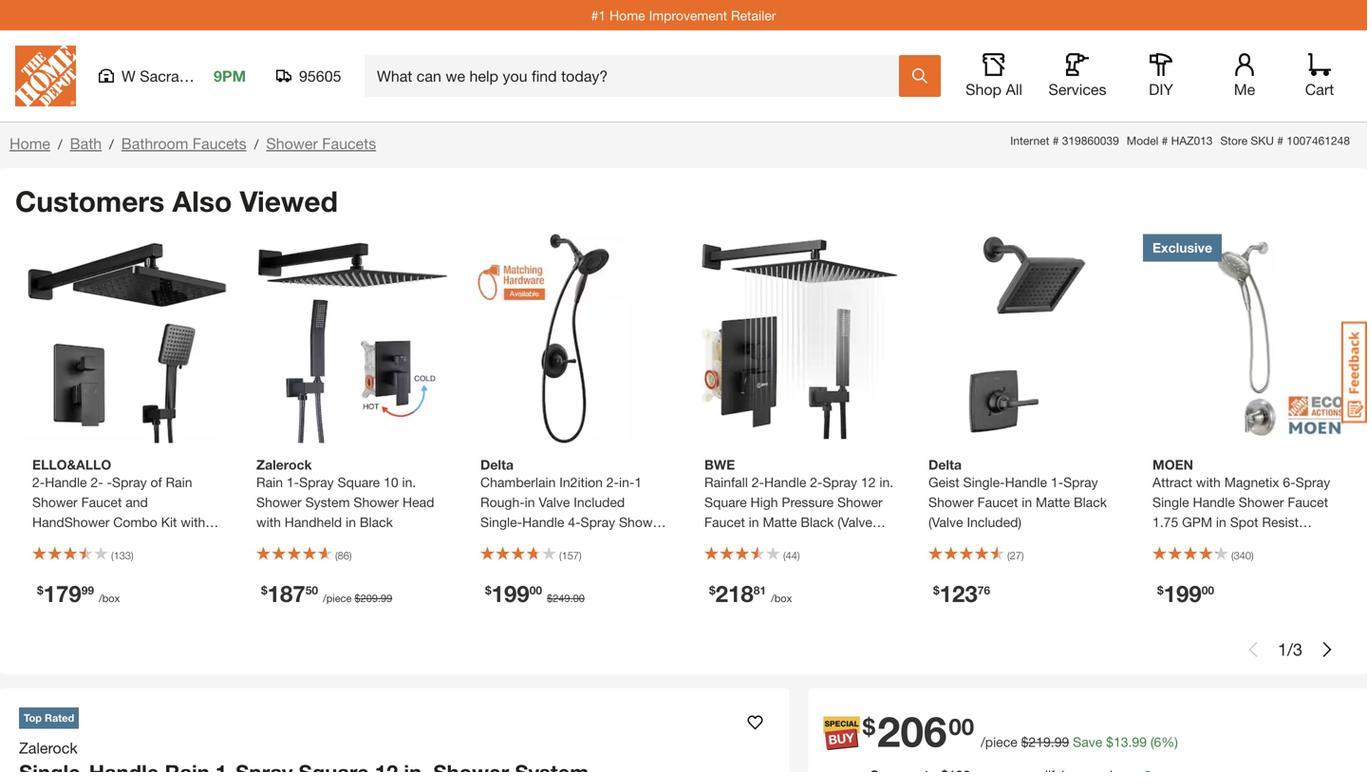 Task type: vqa. For each thing, say whether or not it's contained in the screenshot.


Task type: locate. For each thing, give the bounding box(es) containing it.
0 vertical spatial /piece
[[323, 592, 352, 604]]

1 vertical spatial gpm
[[554, 534, 585, 550]]

included) down combo
[[108, 554, 162, 570]]

1 horizontal spatial /box
[[771, 592, 792, 604]]

133
[[114, 549, 131, 562]]

4-
[[568, 514, 581, 530]]

included)
[[967, 514, 1022, 530], [705, 534, 759, 550], [1285, 534, 1340, 550], [108, 554, 162, 570]]

2- up pressure
[[810, 474, 823, 490]]

single- inside delta geist single-handle 1-spray shower faucet in matte black (valve included)
[[964, 474, 1005, 490]]

shower inside bwe rainfall 2-handle 2-spray 12 in. square high pressure shower faucet in matte black (valve included)
[[838, 494, 883, 510]]

3 2- from the left
[[607, 474, 619, 490]]

) down delta geist single-handle 1-spray shower faucet in matte black (valve included)
[[1022, 549, 1024, 562]]

1 vertical spatial 1.75
[[525, 534, 551, 550]]

black down pressure
[[801, 514, 834, 530]]

with left handheld
[[256, 514, 281, 530]]

included) inside the ello&allo 2-handle 2- -spray of rain shower faucet and handshower combo kit with rectangle shower head in black (valve included)
[[108, 554, 162, 570]]

customers
[[15, 184, 164, 218]]

spray up resist
[[1296, 474, 1331, 490]]

What can we help you find today? search field
[[377, 56, 898, 96]]

1 1- from the left
[[287, 474, 299, 490]]

resist
[[1263, 514, 1299, 530]]

black inside delta chamberlain in2ition 2-in-1 rough-in valve included single-handle 4-spray shower faucet 1.75 gpm in matte black
[[481, 554, 514, 570]]

included) up 27
[[967, 514, 1022, 530]]

/piece left 219 at the bottom
[[981, 734, 1018, 750]]

) right nickel
[[1252, 549, 1254, 562]]

0 horizontal spatial 199
[[492, 580, 530, 607]]

1 right in2ition
[[635, 474, 642, 490]]

kit
[[161, 514, 177, 530]]

included) inside bwe rainfall 2-handle 2-spray 12 in. square high pressure shower faucet in matte black (valve included)
[[705, 534, 759, 550]]

/box inside $ 218 81 /box
[[771, 592, 792, 604]]

1 inside delta chamberlain in2ition 2-in-1 rough-in valve included single-handle 4-spray shower faucet 1.75 gpm in matte black
[[635, 474, 642, 490]]

2- left -
[[91, 474, 103, 490]]

2 delta from the left
[[929, 457, 962, 472]]

1 vertical spatial home
[[9, 134, 50, 152]]

handle up the spot
[[1193, 494, 1235, 510]]

# right internet
[[1053, 134, 1059, 147]]

199 down brushed
[[1164, 580, 1202, 607]]

$ 199 00 $ 249 . 00
[[485, 580, 585, 607]]

2 1- from the left
[[1051, 474, 1064, 490]]

00
[[530, 584, 542, 597], [1202, 584, 1215, 597], [573, 592, 585, 604], [949, 713, 974, 740]]

in up ( 27 )
[[1022, 494, 1032, 510]]

home
[[610, 7, 645, 23], [9, 134, 50, 152]]

handle inside the moen attract with magnetix 6-spray single handle shower faucet 1.75 gpm  in spot resist brushed nickel (valve included)
[[1193, 494, 1235, 510]]

. down "157"
[[570, 592, 573, 604]]

2- down ello&allo
[[32, 474, 45, 490]]

2 horizontal spatial matte
[[1036, 494, 1070, 510]]

0 horizontal spatial with
[[181, 514, 205, 530]]

gpm down 4-
[[554, 534, 585, 550]]

199 left the 249
[[492, 580, 530, 607]]

( for handheld
[[335, 549, 338, 562]]

single- inside delta chamberlain in2ition 2-in-1 rough-in valve included single-handle 4-spray shower faucet 1.75 gpm in matte black
[[481, 514, 522, 530]]

faucets down 95605 in the left top of the page
[[322, 134, 376, 152]]

shower inside delta geist single-handle 1-spray shower faucet in matte black (valve included)
[[929, 494, 974, 510]]

0 horizontal spatial /box
[[99, 592, 120, 604]]

99 right '209'
[[381, 592, 392, 604]]

1.75 left ( 157 )
[[525, 534, 551, 550]]

the home depot logo image
[[15, 46, 76, 106]]

2 horizontal spatial #
[[1278, 134, 1284, 147]]

delta up geist
[[929, 457, 962, 472]]

all
[[1006, 80, 1023, 98]]

99 inside $ 187 50 /piece $ 209 . 99
[[381, 592, 392, 604]]

219
[[1029, 734, 1051, 750]]

1 2- from the left
[[32, 474, 45, 490]]

1 horizontal spatial 1.75
[[1153, 514, 1179, 530]]

1 horizontal spatial 199
[[1164, 580, 1202, 607]]

1 horizontal spatial square
[[705, 494, 747, 510]]

1 vertical spatial single-
[[481, 514, 522, 530]]

0 vertical spatial zalerock
[[256, 457, 312, 472]]

0 horizontal spatial 1
[[635, 474, 642, 490]]

) down combo
[[131, 549, 134, 562]]

in inside zalerock rain 1-spray square 10 in. shower system shower head with handheld in black
[[346, 514, 356, 530]]

4 2- from the left
[[752, 474, 765, 490]]

2 199 from the left
[[1164, 580, 1202, 607]]

2 rain from the left
[[256, 474, 283, 490]]

99 right 219 at the bottom
[[1055, 734, 1070, 750]]

handle up 27
[[1005, 474, 1047, 490]]

spray inside bwe rainfall 2-handle 2-spray 12 in. square high pressure shower faucet in matte black (valve included)
[[823, 474, 858, 490]]

1 vertical spatial square
[[705, 494, 747, 510]]

improvement
[[649, 7, 728, 23]]

w sacramento 9pm
[[122, 67, 246, 85]]

# right model
[[1162, 134, 1168, 147]]

1 left 3
[[1278, 639, 1288, 660]]

0 horizontal spatial 1.75
[[525, 534, 551, 550]]

delta inside delta geist single-handle 1-spray shower faucet in matte black (valve included)
[[929, 457, 962, 472]]

single- down rough-
[[481, 514, 522, 530]]

in2ition
[[560, 474, 603, 490]]

rain inside the ello&allo 2-handle 2- -spray of rain shower faucet and handshower combo kit with rectangle shower head in black (valve included)
[[166, 474, 192, 490]]

0 vertical spatial home
[[610, 7, 645, 23]]

/
[[58, 136, 62, 152], [109, 136, 114, 152], [254, 136, 259, 152], [1288, 639, 1293, 660]]

attract
[[1153, 474, 1193, 490]]

spot
[[1231, 514, 1259, 530]]

( for faucet
[[783, 549, 786, 562]]

/box inside $ 179 99 /box
[[99, 592, 120, 604]]

/box right 81
[[771, 592, 792, 604]]

square left the "10"
[[338, 474, 380, 490]]

black down rectangle at the left of page
[[32, 554, 66, 570]]

shop all button
[[964, 53, 1025, 99]]

/ right this is the first slide icon
[[1288, 639, 1293, 660]]

moen
[[1153, 457, 1194, 472]]

1 horizontal spatial delta
[[929, 457, 962, 472]]

0 horizontal spatial 1-
[[287, 474, 299, 490]]

199 for $ 199 00
[[1164, 580, 1202, 607]]

zalerock
[[256, 457, 312, 472], [19, 739, 78, 757]]

faucet down rainfall
[[705, 514, 745, 530]]

.
[[378, 592, 381, 604], [570, 592, 573, 604], [1051, 734, 1055, 750], [1129, 734, 1132, 750]]

0 horizontal spatial /piece
[[323, 592, 352, 604]]

me button
[[1215, 53, 1275, 99]]

199
[[492, 580, 530, 607], [1164, 580, 1202, 607]]

shower up handshower
[[32, 494, 78, 510]]

bath
[[70, 134, 102, 152]]

in inside the ello&allo 2-handle 2- -spray of rain shower faucet and handshower combo kit with rectangle shower head in black (valve included)
[[180, 534, 191, 550]]

spray inside the moen attract with magnetix 6-spray single handle shower faucet 1.75 gpm  in spot resist brushed nickel (valve included)
[[1296, 474, 1331, 490]]

square
[[338, 474, 380, 490], [705, 494, 747, 510]]

#
[[1053, 134, 1059, 147], [1162, 134, 1168, 147], [1278, 134, 1284, 147]]

/box down 133
[[99, 592, 120, 604]]

spray inside the ello&allo 2-handle 2- -spray of rain shower faucet and handshower combo kit with rectangle shower head in black (valve included)
[[112, 474, 147, 490]]

#1 home improvement retailer
[[591, 7, 776, 23]]

0 horizontal spatial #
[[1053, 134, 1059, 147]]

1 horizontal spatial single-
[[964, 474, 1005, 490]]

) down 4-
[[579, 549, 582, 562]]

head down kit
[[145, 534, 177, 550]]

in right 133
[[180, 534, 191, 550]]

1.75
[[1153, 514, 1179, 530], [525, 534, 551, 550]]

rainfall
[[705, 474, 748, 490]]

99 inside $ 179 99 /box
[[81, 584, 94, 597]]

. right 50
[[378, 592, 381, 604]]

black
[[1074, 494, 1107, 510], [360, 514, 393, 530], [801, 514, 834, 530], [32, 554, 66, 570], [481, 554, 514, 570]]

99 down rectangle at the left of page
[[81, 584, 94, 597]]

with right attract
[[1197, 474, 1221, 490]]

1 vertical spatial matte
[[763, 514, 797, 530]]

1 /box from the left
[[99, 592, 120, 604]]

99 left 6
[[1132, 734, 1147, 750]]

1 ) from the left
[[131, 549, 134, 562]]

in. inside bwe rainfall 2-handle 2-spray 12 in. square high pressure shower faucet in matte black (valve included)
[[880, 474, 894, 490]]

zalerock inside zalerock rain 1-spray square 10 in. shower system shower head with handheld in black
[[256, 457, 312, 472]]

/box for 218
[[771, 592, 792, 604]]

me
[[1234, 80, 1256, 98]]

home right #1
[[610, 7, 645, 23]]

0 horizontal spatial home
[[9, 134, 50, 152]]

viewed
[[240, 184, 338, 218]]

( 86 )
[[335, 549, 352, 562]]

1 horizontal spatial gpm
[[1182, 514, 1213, 530]]

0 vertical spatial single-
[[964, 474, 1005, 490]]

1 delta from the left
[[481, 457, 514, 472]]

2 vertical spatial matte
[[602, 534, 637, 550]]

square inside bwe rainfall 2-handle 2-spray 12 in. square high pressure shower faucet in matte black (valve included)
[[705, 494, 747, 510]]

9pm
[[214, 67, 246, 85]]

pressure
[[782, 494, 834, 510]]

cart
[[1306, 80, 1335, 98]]

included) up 218
[[705, 534, 759, 550]]

single- right geist
[[964, 474, 1005, 490]]

00 down nickel
[[1202, 584, 1215, 597]]

0 horizontal spatial single-
[[481, 514, 522, 530]]

( 133 )
[[111, 549, 134, 562]]

internet # 319860039 model # haz013 store sku # 1007461248
[[1011, 134, 1350, 147]]

00 right 206
[[949, 713, 974, 740]]

1 horizontal spatial /piece
[[981, 734, 1018, 750]]

2 horizontal spatial with
[[1197, 474, 1221, 490]]

1 horizontal spatial home
[[610, 7, 645, 23]]

1 horizontal spatial #
[[1162, 134, 1168, 147]]

shower faucets link
[[266, 134, 376, 152]]

spray up and
[[112, 474, 147, 490]]

(valve inside the moen attract with magnetix 6-spray single handle shower faucet 1.75 gpm  in spot resist brushed nickel (valve included)
[[1247, 534, 1282, 550]]

0 vertical spatial gpm
[[1182, 514, 1213, 530]]

2 in. from the left
[[880, 474, 894, 490]]

included) inside the moen attract with magnetix 6-spray single handle shower faucet 1.75 gpm  in spot resist brushed nickel (valve included)
[[1285, 534, 1340, 550]]

save
[[1073, 734, 1103, 750]]

$ 199 00
[[1158, 580, 1215, 607]]

1.75 inside the moen attract with magnetix 6-spray single handle shower faucet 1.75 gpm  in spot resist brushed nickel (valve included)
[[1153, 514, 1179, 530]]

00 inside the $ 206 00
[[949, 713, 974, 740]]

2 faucets from the left
[[322, 134, 376, 152]]

1 vertical spatial /piece
[[981, 734, 1018, 750]]

spray inside delta chamberlain in2ition 2-in-1 rough-in valve included single-handle 4-spray shower faucet 1.75 gpm in matte black
[[581, 514, 615, 530]]

3 ) from the left
[[579, 549, 582, 562]]

faucets up also
[[193, 134, 247, 152]]

1 horizontal spatial faucets
[[322, 134, 376, 152]]

geist single-handle 1-spray shower faucet in matte black (valve included) image
[[919, 234, 1128, 443]]

/ left bath link
[[58, 136, 62, 152]]

next slide image
[[1320, 642, 1335, 657]]

rectangle
[[32, 534, 92, 550]]

0 horizontal spatial delta
[[481, 457, 514, 472]]

spray left attract
[[1064, 474, 1098, 490]]

black down the "10"
[[360, 514, 393, 530]]

zalerock for zalerock rain 1-spray square 10 in. shower system shower head with handheld in black
[[256, 457, 312, 472]]

model
[[1127, 134, 1159, 147]]

spray
[[112, 474, 147, 490], [299, 474, 334, 490], [823, 474, 858, 490], [1064, 474, 1098, 490], [1296, 474, 1331, 490], [581, 514, 615, 530]]

0 horizontal spatial faucets
[[193, 134, 247, 152]]

2- up included at left bottom
[[607, 474, 619, 490]]

/piece
[[323, 592, 352, 604], [981, 734, 1018, 750]]

delta chamberlain in2ition 2-in-1 rough-in valve included single-handle 4-spray shower faucet 1.75 gpm in matte black
[[481, 457, 664, 570]]

faucet up 27
[[978, 494, 1018, 510]]

1 horizontal spatial rain
[[256, 474, 283, 490]]

home / bath / bathroom faucets / shower faucets
[[9, 134, 376, 152]]

shower down 12
[[838, 494, 883, 510]]

w
[[122, 67, 136, 85]]

0 horizontal spatial rain
[[166, 474, 192, 490]]

spray left 12
[[823, 474, 858, 490]]

0 vertical spatial 1.75
[[1153, 514, 1179, 530]]

(valve down rectangle at the left of page
[[69, 554, 104, 570]]

single-
[[964, 474, 1005, 490], [481, 514, 522, 530]]

1 horizontal spatial head
[[403, 494, 434, 510]]

1 vertical spatial zalerock
[[19, 739, 78, 757]]

spray up system
[[299, 474, 334, 490]]

99
[[81, 584, 94, 597], [381, 592, 392, 604], [1055, 734, 1070, 750], [1132, 734, 1147, 750]]

1 horizontal spatial zalerock
[[256, 457, 312, 472]]

shower down in-
[[619, 514, 664, 530]]

0 horizontal spatial head
[[145, 534, 177, 550]]

1 horizontal spatial matte
[[763, 514, 797, 530]]

$ inside $ 179 99 /box
[[37, 584, 43, 597]]

0 horizontal spatial matte
[[602, 534, 637, 550]]

123
[[940, 580, 978, 607]]

157
[[562, 549, 579, 562]]

0 vertical spatial 1
[[635, 474, 642, 490]]

shower down magnetix
[[1239, 494, 1284, 510]]

6
[[1154, 734, 1162, 750]]

(valve down resist
[[1247, 534, 1282, 550]]

1 horizontal spatial with
[[256, 514, 281, 530]]

0 vertical spatial square
[[338, 474, 380, 490]]

in down system
[[346, 514, 356, 530]]

1 faucets from the left
[[193, 134, 247, 152]]

internet
[[1011, 134, 1050, 147]]

1 199 from the left
[[492, 580, 530, 607]]

faucet down -
[[81, 494, 122, 510]]

in down high on the right bottom
[[749, 514, 759, 530]]

0 horizontal spatial gpm
[[554, 534, 585, 550]]

0 horizontal spatial square
[[338, 474, 380, 490]]

1 horizontal spatial in.
[[880, 474, 894, 490]]

95605 button
[[276, 66, 342, 85]]

moen attract with magnetix 6-spray single handle shower faucet 1.75 gpm  in spot resist brushed nickel (valve included)
[[1153, 457, 1340, 550]]

store
[[1221, 134, 1248, 147]]

handle down ello&allo
[[45, 474, 87, 490]]

2- up high on the right bottom
[[752, 474, 765, 490]]

handle up high on the right bottom
[[764, 474, 807, 490]]

zalerock up system
[[256, 457, 312, 472]]

2- inside delta chamberlain in2ition 2-in-1 rough-in valve included single-handle 4-spray shower faucet 1.75 gpm in matte black
[[607, 474, 619, 490]]

shower down the "10"
[[354, 494, 399, 510]]

1 horizontal spatial 1
[[1278, 639, 1288, 660]]

5 ) from the left
[[1022, 549, 1024, 562]]

spray down included at left bottom
[[581, 514, 615, 530]]

zalerock down the top rated
[[19, 739, 78, 757]]

spray for ello&allo
[[112, 474, 147, 490]]

1 horizontal spatial 1-
[[1051, 474, 1064, 490]]

matte inside delta geist single-handle 1-spray shower faucet in matte black (valve included)
[[1036, 494, 1070, 510]]

0 horizontal spatial in.
[[402, 474, 416, 490]]

faucet inside delta chamberlain in2ition 2-in-1 rough-in valve included single-handle 4-spray shower faucet 1.75 gpm in matte black
[[481, 534, 521, 550]]

in. inside zalerock rain 1-spray square 10 in. shower system shower head with handheld in black
[[402, 474, 416, 490]]

0 horizontal spatial zalerock
[[19, 739, 78, 757]]

1- inside delta geist single-handle 1-spray shower faucet in matte black (valve included)
[[1051, 474, 1064, 490]]

matte
[[1036, 494, 1070, 510], [763, 514, 797, 530], [602, 534, 637, 550]]

square down rainfall
[[705, 494, 747, 510]]

delta inside delta chamberlain in2ition 2-in-1 rough-in valve included single-handle 4-spray shower faucet 1.75 gpm in matte black
[[481, 457, 514, 472]]

gpm up brushed
[[1182, 514, 1213, 530]]

this is the first slide image
[[1246, 642, 1261, 657]]

00 for $ 206 00
[[949, 713, 974, 740]]

faucet down "6-" at the right of the page
[[1288, 494, 1329, 510]]

handle down valve at the bottom of page
[[522, 514, 565, 530]]

spray inside delta geist single-handle 1-spray shower faucet in matte black (valve included)
[[1064, 474, 1098, 490]]

head left rough-
[[403, 494, 434, 510]]

( for 4-
[[559, 549, 562, 562]]

faucet down rough-
[[481, 534, 521, 550]]

3
[[1293, 639, 1303, 660]]

black inside zalerock rain 1-spray square 10 in. shower system shower head with handheld in black
[[360, 514, 393, 530]]

black inside the ello&allo 2-handle 2- -spray of rain shower faucet and handshower combo kit with rectangle shower head in black (valve included)
[[32, 554, 66, 570]]

in
[[525, 494, 535, 510], [1022, 494, 1032, 510], [346, 514, 356, 530], [749, 514, 759, 530], [1216, 514, 1227, 530], [180, 534, 191, 550], [588, 534, 599, 550]]

0 vertical spatial head
[[403, 494, 434, 510]]

$ inside the $ 206 00
[[863, 713, 876, 740]]

zalerock link
[[19, 736, 85, 759]]

1 rain from the left
[[166, 474, 192, 490]]

with inside the moen attract with magnetix 6-spray single handle shower faucet 1.75 gpm  in spot resist brushed nickel (valve included)
[[1197, 474, 1221, 490]]

1 vertical spatial 1
[[1278, 639, 1288, 660]]

in.
[[402, 474, 416, 490], [880, 474, 894, 490]]

home left bath link
[[9, 134, 50, 152]]

in up nickel
[[1216, 514, 1227, 530]]

delta up chamberlain
[[481, 457, 514, 472]]

00 inside $ 199 00
[[1202, 584, 1215, 597]]

services
[[1049, 80, 1107, 98]]

0 vertical spatial matte
[[1036, 494, 1070, 510]]

spray inside zalerock rain 1-spray square 10 in. shower system shower head with handheld in black
[[299, 474, 334, 490]]

black up the $ 199 00 $ 249 . 00 in the left bottom of the page
[[481, 554, 514, 570]]

spray for delta
[[1064, 474, 1098, 490]]

2 ) from the left
[[349, 549, 352, 562]]

) up $ 187 50 /piece $ 209 . 99 in the left of the page
[[349, 549, 352, 562]]

included) down resist
[[1285, 534, 1340, 550]]

of
[[150, 474, 162, 490]]

00 left the 249
[[530, 584, 542, 597]]

with right kit
[[181, 514, 205, 530]]

with inside the ello&allo 2-handle 2- -spray of rain shower faucet and handshower combo kit with rectangle shower head in black (valve included)
[[181, 514, 205, 530]]

(valve down geist
[[929, 514, 964, 530]]

rated
[[45, 712, 74, 724]]

$ 179 99 /box
[[37, 580, 120, 607]]

1 / 3
[[1278, 639, 1303, 660]]

1.75 down single
[[1153, 514, 1179, 530]]

services button
[[1048, 53, 1108, 99]]

shower down geist
[[929, 494, 974, 510]]

in. right 12
[[880, 474, 894, 490]]

head inside zalerock rain 1-spray square 10 in. shower system shower head with handheld in black
[[403, 494, 434, 510]]

2 /box from the left
[[771, 592, 792, 604]]

attract with magnetix 6-spray single handle shower faucet 1.75 gpm  in spot resist brushed nickel (valve included) image
[[1143, 234, 1352, 443]]

high
[[751, 494, 778, 510]]

(valve down 12
[[838, 514, 873, 530]]

1 vertical spatial head
[[145, 534, 177, 550]]

matte inside delta chamberlain in2ition 2-in-1 rough-in valve included single-handle 4-spray shower faucet 1.75 gpm in matte black
[[602, 534, 637, 550]]

bathroom
[[121, 134, 188, 152]]

valve
[[539, 494, 570, 510]]

head
[[403, 494, 434, 510], [145, 534, 177, 550]]

) down pressure
[[798, 549, 800, 562]]

/piece right 50
[[323, 592, 352, 604]]

feedback link image
[[1342, 321, 1368, 424]]

1 in. from the left
[[402, 474, 416, 490]]

4 ) from the left
[[798, 549, 800, 562]]



Task type: describe. For each thing, give the bounding box(es) containing it.
black inside delta geist single-handle 1-spray shower faucet in matte black (valve included)
[[1074, 494, 1107, 510]]

chamberlain
[[481, 474, 556, 490]]

rain inside zalerock rain 1-spray square 10 in. shower system shower head with handheld in black
[[256, 474, 283, 490]]

) for 218
[[798, 549, 800, 562]]

zalerock for zalerock
[[19, 739, 78, 757]]

$ 123 76
[[934, 580, 991, 607]]

6-
[[1283, 474, 1296, 490]]

. left save
[[1051, 734, 1055, 750]]

95605
[[299, 67, 341, 85]]

gpm inside the moen attract with magnetix 6-spray single handle shower faucet 1.75 gpm  in spot resist brushed nickel (valve included)
[[1182, 514, 1213, 530]]

in inside the moen attract with magnetix 6-spray single handle shower faucet 1.75 gpm  in spot resist brushed nickel (valve included)
[[1216, 514, 1227, 530]]

$ inside $ 218 81 /box
[[709, 584, 716, 597]]

handle inside the ello&allo 2-handle 2- -spray of rain shower faucet and handshower combo kit with rectangle shower head in black (valve included)
[[45, 474, 87, 490]]

gpm inside delta chamberlain in2ition 2-in-1 rough-in valve included single-handle 4-spray shower faucet 1.75 gpm in matte black
[[554, 534, 585, 550]]

( for combo
[[111, 549, 114, 562]]

ello&allo
[[32, 457, 111, 472]]

( 27 )
[[1008, 549, 1024, 562]]

system
[[305, 494, 350, 510]]

customers also viewed
[[15, 184, 338, 218]]

1 # from the left
[[1053, 134, 1059, 147]]

/box for 179
[[99, 592, 120, 604]]

shop
[[966, 80, 1002, 98]]

handle inside bwe rainfall 2-handle 2-spray 12 in. square high pressure shower faucet in matte black (valve included)
[[764, 474, 807, 490]]

bath link
[[70, 134, 102, 152]]

$ 187 50 /piece $ 209 . 99
[[261, 580, 392, 607]]

rain 1-spray square 10 in. shower system shower head with handheld in black image
[[247, 234, 456, 443]]

249
[[553, 592, 570, 604]]

bwe
[[705, 457, 735, 472]]

#1
[[591, 7, 606, 23]]

/piece $ 219 . 99 save $ 13 . 99 ( 6 %)
[[981, 734, 1179, 750]]

) for 179
[[131, 549, 134, 562]]

shower inside the moen attract with magnetix 6-spray single handle shower faucet 1.75 gpm  in spot resist brushed nickel (valve included)
[[1239, 494, 1284, 510]]

rainfall 2-handle 2-spray 12 in. square high pressure shower faucet in matte black (valve included) image
[[695, 234, 904, 443]]

1.75 inside delta chamberlain in2ition 2-in-1 rough-in valve included single-handle 4-spray shower faucet 1.75 gpm in matte black
[[525, 534, 551, 550]]

and
[[126, 494, 148, 510]]

10
[[384, 474, 399, 490]]

exclusive
[[1153, 240, 1213, 255]]

sacramento
[[140, 67, 222, 85]]

/ right bath
[[109, 136, 114, 152]]

faucet inside delta geist single-handle 1-spray shower faucet in matte black (valve included)
[[978, 494, 1018, 510]]

2 2- from the left
[[91, 474, 103, 490]]

bathroom faucets link
[[121, 134, 247, 152]]

retailer
[[731, 7, 776, 23]]

rough-
[[481, 494, 525, 510]]

-
[[107, 474, 112, 490]]

top
[[24, 712, 42, 724]]

50
[[306, 584, 318, 597]]

/piece inside $ 187 50 /piece $ 209 . 99
[[323, 592, 352, 604]]

218
[[716, 580, 754, 607]]

bwe rainfall 2-handle 2-spray 12 in. square high pressure shower faucet in matte black (valve included)
[[705, 457, 894, 550]]

( 340 )
[[1232, 549, 1254, 562]]

top rated
[[24, 712, 74, 724]]

86
[[338, 549, 349, 562]]

shower inside delta chamberlain in2ition 2-in-1 rough-in valve included single-handle 4-spray shower faucet 1.75 gpm in matte black
[[619, 514, 664, 530]]

1- inside zalerock rain 1-spray square 10 in. shower system shower head with handheld in black
[[287, 474, 299, 490]]

delta geist single-handle 1-spray shower faucet in matte black (valve included)
[[929, 457, 1107, 530]]

00 for $ 199 00 $ 249 . 00
[[530, 584, 542, 597]]

black inside bwe rainfall 2-handle 2-spray 12 in. square high pressure shower faucet in matte black (valve included)
[[801, 514, 834, 530]]

. inside $ 187 50 /piece $ 209 . 99
[[378, 592, 381, 604]]

in right ( 157 )
[[588, 534, 599, 550]]

faucet inside bwe rainfall 2-handle 2-spray 12 in. square high pressure shower faucet in matte black (valve included)
[[705, 514, 745, 530]]

delta for 123
[[929, 457, 962, 472]]

spray for moen
[[1296, 474, 1331, 490]]

handle inside delta geist single-handle 1-spray shower faucet in matte black (valve included)
[[1005, 474, 1047, 490]]

( 44 )
[[783, 549, 800, 562]]

( 157 )
[[559, 549, 582, 562]]

spray for bwe
[[823, 474, 858, 490]]

shower up viewed
[[266, 134, 318, 152]]

home link
[[9, 134, 50, 152]]

%)
[[1162, 734, 1179, 750]]

12
[[861, 474, 876, 490]]

matte inside bwe rainfall 2-handle 2-spray 12 in. square high pressure shower faucet in matte black (valve included)
[[763, 514, 797, 530]]

199 for $ 199 00 $ 249 . 00
[[492, 580, 530, 607]]

/ left shower faucets link at the top left of the page
[[254, 136, 259, 152]]

magnetix
[[1225, 474, 1280, 490]]

3 # from the left
[[1278, 134, 1284, 147]]

76
[[978, 584, 991, 597]]

haz013
[[1172, 134, 1213, 147]]

handle inside delta chamberlain in2ition 2-in-1 rough-in valve included single-handle 4-spray shower faucet 1.75 gpm in matte black
[[522, 514, 565, 530]]

(valve inside bwe rainfall 2-handle 2-spray 12 in. square high pressure shower faucet in matte black (valve included)
[[838, 514, 873, 530]]

chamberlain in2ition 2-in-1 rough-in valve included single-handle 4-spray shower faucet 1.75 gpm in matte black image
[[471, 234, 680, 443]]

single
[[1153, 494, 1190, 510]]

diy button
[[1131, 53, 1192, 99]]

handheld
[[285, 514, 342, 530]]

diy
[[1149, 80, 1174, 98]]

2 # from the left
[[1162, 134, 1168, 147]]

square inside zalerock rain 1-spray square 10 in. shower system shower head with handheld in black
[[338, 474, 380, 490]]

(valve inside delta geist single-handle 1-spray shower faucet in matte black (valve included)
[[929, 514, 964, 530]]

209
[[361, 592, 378, 604]]

nickel
[[1207, 534, 1243, 550]]

ello&allo 2-handle 2- -spray of rain shower faucet and handshower combo kit with rectangle shower head in black (valve included)
[[32, 457, 205, 570]]

179
[[43, 580, 81, 607]]

2-handle 2- -spray of rain shower faucet and handshower combo kit with rectangle shower head in black (valve included) image
[[23, 234, 232, 443]]

$ inside $ 123 76
[[934, 584, 940, 597]]

. inside the $ 199 00 $ 249 . 00
[[570, 592, 573, 604]]

$ 218 81 /box
[[709, 580, 792, 607]]

included) inside delta geist single-handle 1-spray shower faucet in matte black (valve included)
[[967, 514, 1022, 530]]

combo
[[113, 514, 157, 530]]

) for 199
[[579, 549, 582, 562]]

head inside the ello&allo 2-handle 2- -spray of rain shower faucet and handshower combo kit with rectangle shower head in black (valve included)
[[145, 534, 177, 550]]

in down chamberlain
[[525, 494, 535, 510]]

340
[[1234, 549, 1252, 562]]

brushed
[[1153, 534, 1203, 550]]

5 2- from the left
[[810, 474, 823, 490]]

zalerock rain 1-spray square 10 in. shower system shower head with handheld in black
[[256, 457, 434, 530]]

$ inside $ 199 00
[[1158, 584, 1164, 597]]

delta for $
[[481, 457, 514, 472]]

in-
[[619, 474, 635, 490]]

in inside bwe rainfall 2-handle 2-spray 12 in. square high pressure shower faucet in matte black (valve included)
[[749, 514, 759, 530]]

6 ) from the left
[[1252, 549, 1254, 562]]

shop all
[[966, 80, 1023, 98]]

1007461248
[[1287, 134, 1350, 147]]

with inside zalerock rain 1-spray square 10 in. shower system shower head with handheld in black
[[256, 514, 281, 530]]

faucet inside the moen attract with magnetix 6-spray single handle shower faucet 1.75 gpm  in spot resist brushed nickel (valve included)
[[1288, 494, 1329, 510]]

( for in
[[1232, 549, 1234, 562]]

included
[[574, 494, 625, 510]]

(valve inside the ello&allo 2-handle 2- -spray of rain shower faucet and handshower combo kit with rectangle shower head in black (valve included)
[[69, 554, 104, 570]]

206
[[878, 706, 947, 756]]

cart link
[[1299, 53, 1341, 99]]

. left 6
[[1129, 734, 1132, 750]]

00 for $ 199 00
[[1202, 584, 1215, 597]]

( for included)
[[1008, 549, 1010, 562]]

geist
[[929, 474, 960, 490]]

shower up handheld
[[256, 494, 302, 510]]

faucet inside the ello&allo 2-handle 2- -spray of rain shower faucet and handshower combo kit with rectangle shower head in black (valve included)
[[81, 494, 122, 510]]

in inside delta geist single-handle 1-spray shower faucet in matte black (valve included)
[[1022, 494, 1032, 510]]

shower down combo
[[96, 534, 141, 550]]

$ 206 00
[[863, 706, 974, 756]]

) for 187
[[349, 549, 352, 562]]

00 right the 249
[[573, 592, 585, 604]]



